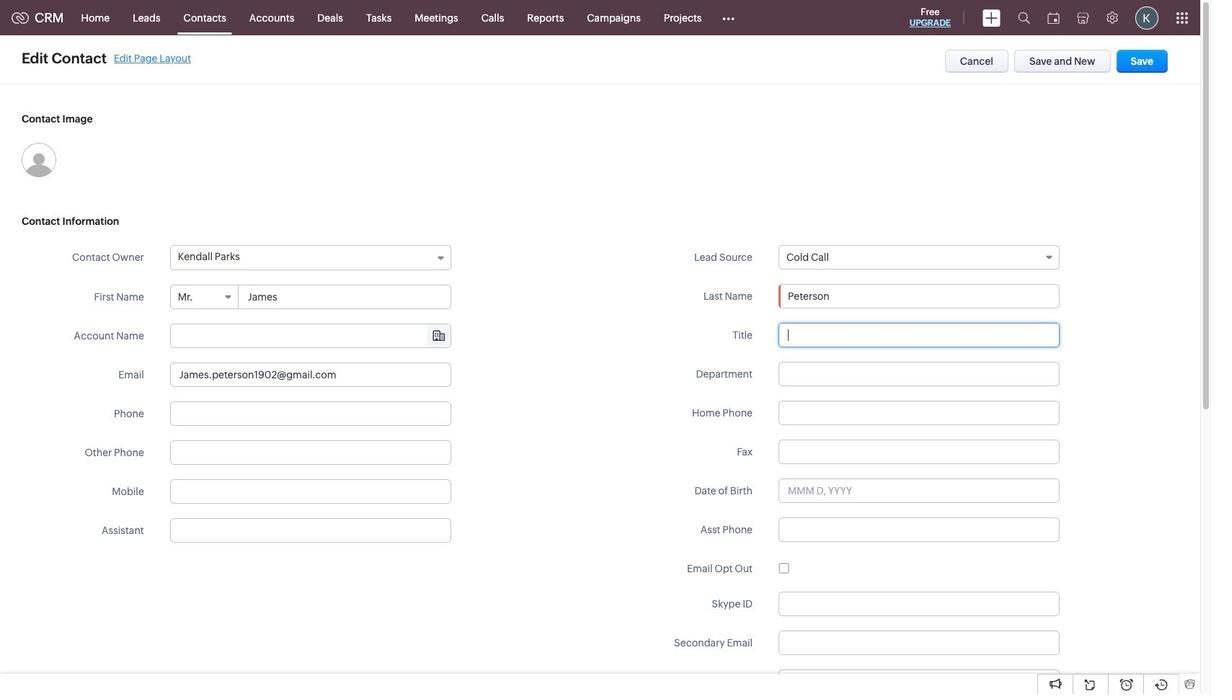 Task type: describe. For each thing, give the bounding box(es) containing it.
profile image
[[1136, 6, 1159, 29]]

calendar image
[[1048, 12, 1060, 23]]

logo image
[[12, 12, 29, 23]]

image image
[[22, 143, 56, 177]]



Task type: vqa. For each thing, say whether or not it's contained in the screenshot.
Profile element
yes



Task type: locate. For each thing, give the bounding box(es) containing it.
create menu image
[[983, 9, 1001, 26]]

profile element
[[1127, 0, 1167, 35]]

MMM D, YYYY text field
[[779, 479, 1060, 503]]

search image
[[1018, 12, 1030, 24]]

create menu element
[[974, 0, 1009, 35]]

Other Modules field
[[713, 6, 744, 29]]

search element
[[1009, 0, 1039, 35]]

None text field
[[779, 284, 1060, 309], [779, 362, 1060, 386], [170, 363, 451, 387], [170, 402, 451, 426], [779, 440, 1060, 464], [170, 518, 451, 543], [779, 631, 1060, 655], [798, 671, 1059, 694], [779, 284, 1060, 309], [779, 362, 1060, 386], [170, 363, 451, 387], [170, 402, 451, 426], [779, 440, 1060, 464], [170, 518, 451, 543], [779, 631, 1060, 655], [798, 671, 1059, 694]]

None field
[[779, 245, 1060, 270], [171, 286, 238, 309], [171, 324, 450, 348], [779, 245, 1060, 270], [171, 286, 238, 309], [171, 324, 450, 348]]

None text field
[[239, 286, 450, 309], [779, 323, 1060, 348], [779, 401, 1060, 425], [170, 441, 451, 465], [170, 479, 451, 504], [779, 518, 1060, 542], [779, 592, 1060, 616], [239, 286, 450, 309], [779, 323, 1060, 348], [779, 401, 1060, 425], [170, 441, 451, 465], [170, 479, 451, 504], [779, 518, 1060, 542], [779, 592, 1060, 616]]



